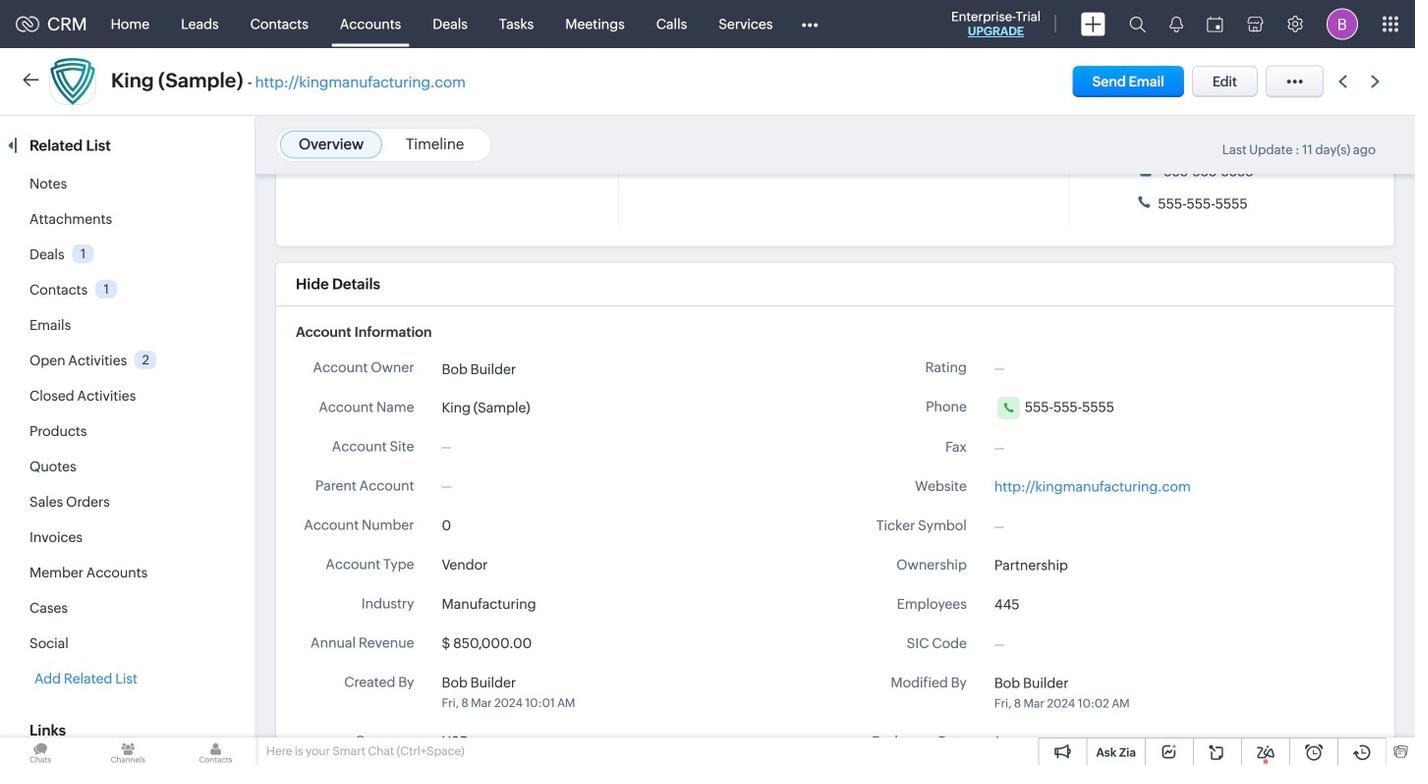 Task type: describe. For each thing, give the bounding box(es) containing it.
contacts image
[[175, 738, 256, 766]]

chats image
[[0, 738, 81, 766]]

channels image
[[88, 738, 168, 766]]

create menu image
[[1081, 12, 1106, 36]]

search image
[[1129, 16, 1146, 32]]

next record image
[[1371, 75, 1384, 88]]

signals image
[[1170, 16, 1183, 32]]

profile element
[[1315, 0, 1370, 48]]

signals element
[[1158, 0, 1195, 48]]

previous record image
[[1339, 75, 1347, 88]]



Task type: locate. For each thing, give the bounding box(es) containing it.
create menu element
[[1069, 0, 1118, 48]]

calendar image
[[1207, 16, 1224, 32]]

logo image
[[16, 16, 39, 32]]

profile image
[[1327, 8, 1358, 40]]

search element
[[1118, 0, 1158, 48]]

Other Modules field
[[789, 8, 831, 40]]



Task type: vqa. For each thing, say whether or not it's contained in the screenshot.
Contacts IMAGE
yes



